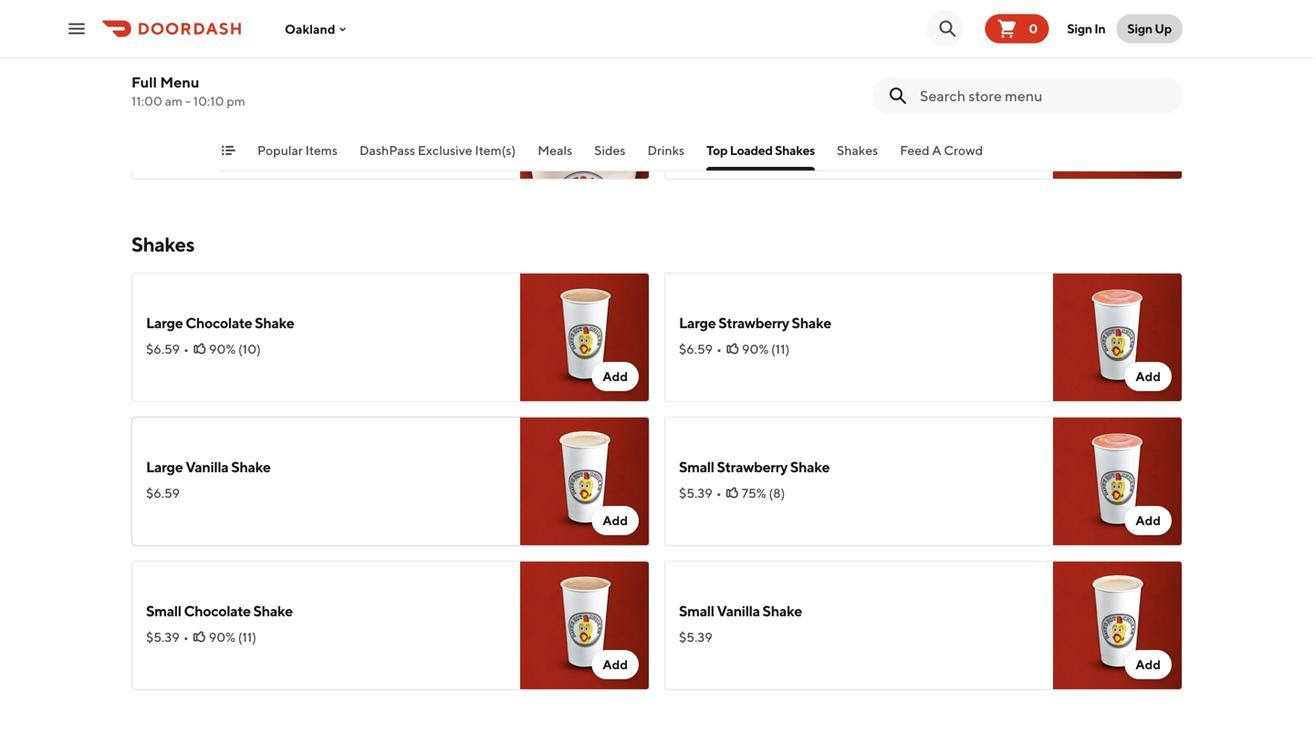 Task type: vqa. For each thing, say whether or not it's contained in the screenshot.
Items
yes



Task type: locate. For each thing, give the bounding box(es) containing it.
sides
[[594, 143, 626, 158]]

1 to from the left
[[238, 108, 250, 123]]

1 horizontal spatial 90% (11)
[[742, 342, 790, 357]]

sign
[[1067, 21, 1092, 36], [1128, 21, 1153, 36]]

will
[[171, 108, 190, 123], [704, 108, 723, 123]]

1 horizontal spatial top
[[182, 84, 206, 102]]

1 horizontal spatial your
[[830, 108, 856, 123]]

you down oreo
[[146, 108, 168, 123]]

$6.59 for large chocolate shake
[[146, 342, 180, 357]]

1 vertical spatial (11)
[[238, 630, 257, 645]]

2 in from the left
[[883, 108, 894, 123]]

0 horizontal spatial flavors.
[[212, 126, 254, 141]]

choose
[[253, 108, 294, 123], [786, 108, 827, 123]]

$6.59
[[146, 342, 180, 357], [679, 342, 713, 357], [146, 486, 180, 501]]

add button
[[592, 140, 639, 169], [592, 362, 639, 392], [1125, 362, 1172, 392], [592, 507, 639, 536], [1125, 507, 1172, 536], [592, 651, 639, 680], [1125, 651, 1172, 680]]

1 able from the left
[[210, 108, 235, 123]]

shake for small strawberry shake
[[790, 459, 830, 476]]

items
[[305, 143, 338, 158]]

top loaded shakes down you will be able to choose your size in chocolate, vanilla or strawberry flavors.
[[707, 143, 815, 158]]

$5.39
[[679, 486, 713, 501], [146, 630, 180, 645], [679, 630, 713, 645]]

oreo top loaded shake you will be able to choose your size in chocolate, vanilla or strawberry flavors.
[[146, 84, 483, 141]]

large
[[146, 314, 183, 332], [679, 314, 716, 332], [146, 459, 183, 476]]

90% (11) down large strawberry shake
[[742, 342, 790, 357]]

large for large chocolate shake
[[146, 314, 183, 332]]

-
[[185, 94, 191, 109]]

oakland
[[285, 21, 335, 36]]

2 flavors. from the left
[[745, 126, 787, 141]]

1 horizontal spatial $6.59 •
[[679, 342, 722, 357]]

in
[[350, 108, 361, 123], [883, 108, 894, 123]]

size inside you will be able to choose your size in chocolate, vanilla or strawberry flavors.
[[858, 108, 880, 123]]

vanilla
[[429, 108, 468, 123], [962, 108, 1001, 123], [185, 459, 229, 476], [717, 603, 760, 620]]

chocolate,
[[363, 108, 427, 123], [896, 108, 960, 123]]

chocolate for large
[[185, 314, 252, 332]]

$5.39 left 75%
[[679, 486, 713, 501]]

sides button
[[594, 141, 626, 171]]

chocolate
[[185, 314, 252, 332], [184, 603, 251, 620]]

shake for large strawberry shake
[[792, 314, 831, 332]]

popular items
[[257, 143, 338, 158]]

90% (10)
[[209, 342, 261, 357]]

item(s)
[[475, 143, 516, 158]]

• for large strawberry shake
[[717, 342, 722, 357]]

2 your from the left
[[830, 108, 856, 123]]

• down large strawberry shake
[[717, 342, 722, 357]]

0 horizontal spatial chocolate,
[[363, 108, 427, 123]]

1 vertical spatial 90% (11)
[[209, 630, 257, 645]]

0 horizontal spatial you
[[146, 108, 168, 123]]

sign in
[[1067, 21, 1106, 36]]

• down small chocolate shake
[[183, 630, 189, 645]]

1 flavors. from the left
[[212, 126, 254, 141]]

1 horizontal spatial sign
[[1128, 21, 1153, 36]]

sign left up
[[1128, 21, 1153, 36]]

90% down large chocolate shake
[[209, 342, 236, 357]]

flavors. inside oreo top loaded shake you will be able to choose your size in chocolate, vanilla or strawberry flavors.
[[212, 126, 254, 141]]

90% (11) down small chocolate shake
[[209, 630, 257, 645]]

you up drinks
[[679, 108, 701, 123]]

full menu 11:00 am - 10:10 pm
[[131, 73, 245, 109]]

0 horizontal spatial size
[[325, 108, 347, 123]]

0 horizontal spatial choose
[[253, 108, 294, 123]]

•
[[184, 342, 189, 357], [717, 342, 722, 357], [716, 486, 722, 501], [183, 630, 189, 645]]

(11) down small chocolate shake
[[238, 630, 257, 645]]

sign in link
[[1056, 10, 1117, 47]]

1 horizontal spatial you
[[679, 108, 701, 123]]

loaded up menu
[[168, 10, 235, 34]]

shakes button
[[837, 141, 878, 171]]

chocolate, inside oreo top loaded shake you will be able to choose your size in chocolate, vanilla or strawberry flavors.
[[363, 108, 427, 123]]

1 sign from the left
[[1067, 21, 1092, 36]]

or up item(s)
[[471, 108, 483, 123]]

$5.39 down small chocolate shake
[[146, 630, 180, 645]]

Item Search search field
[[920, 86, 1168, 106]]

1 horizontal spatial or
[[1004, 108, 1016, 123]]

• down large chocolate shake
[[184, 342, 189, 357]]

75% (8)
[[742, 486, 785, 501]]

1 choose from the left
[[253, 108, 294, 123]]

0 horizontal spatial will
[[171, 108, 190, 123]]

drinks button
[[648, 141, 685, 171]]

$6.59 for large strawberry shake
[[679, 342, 713, 357]]

(11) down large strawberry shake
[[771, 342, 790, 357]]

1 or from the left
[[471, 108, 483, 123]]

2 you from the left
[[679, 108, 701, 123]]

2 vertical spatial top
[[707, 143, 728, 158]]

dashpass exclusive item(s)
[[360, 143, 516, 158]]

75%
[[742, 486, 766, 501]]

1 size from the left
[[325, 108, 347, 123]]

or down item search search box
[[1004, 108, 1016, 123]]

shakes
[[239, 10, 302, 34], [775, 143, 815, 158], [837, 143, 878, 158], [131, 233, 194, 256]]

your up the shakes button
[[830, 108, 856, 123]]

full
[[131, 73, 157, 91]]

0 horizontal spatial $6.59 •
[[146, 342, 189, 357]]

90% down small chocolate shake
[[209, 630, 235, 645]]

1 horizontal spatial choose
[[786, 108, 827, 123]]

to inside you will be able to choose your size in chocolate, vanilla or strawberry flavors.
[[771, 108, 783, 123]]

or
[[471, 108, 483, 123], [1004, 108, 1016, 123]]

$5.39 • down small chocolate shake
[[146, 630, 189, 645]]

dashpass exclusive item(s) button
[[360, 141, 516, 171]]

top
[[131, 10, 165, 34], [182, 84, 206, 102], [707, 143, 728, 158]]

1 chocolate, from the left
[[363, 108, 427, 123]]

large strawberry shake
[[679, 314, 831, 332]]

0 horizontal spatial be
[[193, 108, 208, 123]]

to
[[238, 108, 250, 123], [771, 108, 783, 123]]

add for large strawberry shake
[[1136, 369, 1161, 384]]

$6.59 •
[[146, 342, 189, 357], [679, 342, 722, 357]]

choose inside you will be able to choose your size in chocolate, vanilla or strawberry flavors.
[[786, 108, 827, 123]]

0 vertical spatial (11)
[[771, 342, 790, 357]]

or inside oreo top loaded shake you will be able to choose your size in chocolate, vanilla or strawberry flavors.
[[471, 108, 483, 123]]

0 horizontal spatial top
[[131, 10, 165, 34]]

your up items
[[297, 108, 323, 123]]

0 horizontal spatial or
[[471, 108, 483, 123]]

0 vertical spatial top loaded shakes
[[131, 10, 302, 34]]

you
[[146, 108, 168, 123], [679, 108, 701, 123]]

0 horizontal spatial in
[[350, 108, 361, 123]]

shake for large vanilla shake
[[231, 459, 271, 476]]

• for large chocolate shake
[[184, 342, 189, 357]]

dashpass
[[360, 143, 415, 158]]

1 horizontal spatial will
[[704, 108, 723, 123]]

drinks
[[648, 143, 685, 158]]

small for small chocolate shake
[[146, 603, 181, 620]]

your inside you will be able to choose your size in chocolate, vanilla or strawberry flavors.
[[830, 108, 856, 123]]

0 horizontal spatial (11)
[[238, 630, 257, 645]]

choose inside oreo top loaded shake you will be able to choose your size in chocolate, vanilla or strawberry flavors.
[[253, 108, 294, 123]]

0
[[1029, 21, 1038, 36]]

90% for large chocolate shake
[[209, 342, 236, 357]]

1 horizontal spatial chocolate,
[[896, 108, 960, 123]]

1 vertical spatial top
[[182, 84, 206, 102]]

2 will from the left
[[704, 108, 723, 123]]

loaded right -
[[209, 84, 258, 102]]

add for small vanilla shake
[[1136, 658, 1161, 673]]

your
[[297, 108, 323, 123], [830, 108, 856, 123]]

(11)
[[771, 342, 790, 357], [238, 630, 257, 645]]

0 horizontal spatial your
[[297, 108, 323, 123]]

2 sign from the left
[[1128, 21, 1153, 36]]

size up the shakes button
[[858, 108, 880, 123]]

$6.59 • down large strawberry shake
[[679, 342, 722, 357]]

2 to from the left
[[771, 108, 783, 123]]

1 horizontal spatial to
[[771, 108, 783, 123]]

size up items
[[325, 108, 347, 123]]

strawberry
[[146, 126, 210, 141], [679, 126, 743, 141], [718, 314, 789, 332], [717, 459, 788, 476]]

$6.59 down large vanilla shake
[[146, 486, 180, 501]]

1 horizontal spatial able
[[744, 108, 769, 123]]

2 horizontal spatial top
[[707, 143, 728, 158]]

$5.39 • left 75%
[[679, 486, 722, 501]]

add for large chocolate shake
[[603, 369, 628, 384]]

you inside you will be able to choose your size in chocolate, vanilla or strawberry flavors.
[[679, 108, 701, 123]]

$6.59 down large chocolate shake
[[146, 342, 180, 357]]

10:10
[[193, 94, 224, 109]]

1 horizontal spatial flavors.
[[745, 126, 787, 141]]

2 able from the left
[[744, 108, 769, 123]]

2 vertical spatial loaded
[[730, 143, 773, 158]]

1 horizontal spatial (11)
[[771, 342, 790, 357]]

sign left in
[[1067, 21, 1092, 36]]

1 horizontal spatial be
[[726, 108, 741, 123]]

2 $6.59 • from the left
[[679, 342, 722, 357]]

11:00
[[131, 94, 162, 109]]

(11) for strawberry
[[771, 342, 790, 357]]

loaded
[[168, 10, 235, 34], [209, 84, 258, 102], [730, 143, 773, 158]]

1 horizontal spatial size
[[858, 108, 880, 123]]

$6.59 • down large chocolate shake
[[146, 342, 189, 357]]

$6.59 • for chocolate
[[146, 342, 189, 357]]

1 be from the left
[[193, 108, 208, 123]]

able
[[210, 108, 235, 123], [744, 108, 769, 123]]

be inside you will be able to choose your size in chocolate, vanilla or strawberry flavors.
[[726, 108, 741, 123]]

small chocolate shake
[[146, 603, 293, 620]]

you inside oreo top loaded shake you will be able to choose your size in chocolate, vanilla or strawberry flavors.
[[146, 108, 168, 123]]

be
[[193, 108, 208, 123], [726, 108, 741, 123]]

small
[[679, 459, 714, 476], [146, 603, 181, 620], [679, 603, 714, 620]]

90%
[[209, 342, 236, 357], [742, 342, 769, 357], [209, 630, 235, 645]]

$6.59 • for strawberry
[[679, 342, 722, 357]]

$5.39 •
[[679, 486, 722, 501], [146, 630, 189, 645]]

1 in from the left
[[350, 108, 361, 123]]

2 be from the left
[[726, 108, 741, 123]]

to inside oreo top loaded shake you will be able to choose your size in chocolate, vanilla or strawberry flavors.
[[238, 108, 250, 123]]

shake for small vanilla shake
[[763, 603, 802, 620]]

2 chocolate, from the left
[[896, 108, 960, 123]]

size
[[325, 108, 347, 123], [858, 108, 880, 123]]

0 button
[[985, 14, 1049, 43]]

flavors. inside you will be able to choose your size in chocolate, vanilla or strawberry flavors.
[[745, 126, 787, 141]]

shake
[[260, 84, 300, 102], [255, 314, 294, 332], [792, 314, 831, 332], [231, 459, 271, 476], [790, 459, 830, 476], [253, 603, 293, 620], [763, 603, 802, 620]]

chocolate, up a
[[896, 108, 960, 123]]

top loaded shakes
[[131, 10, 302, 34], [707, 143, 815, 158]]

in inside oreo top loaded shake you will be able to choose your size in chocolate, vanilla or strawberry flavors.
[[350, 108, 361, 123]]

oreo top loaded shake image
[[520, 50, 650, 180]]

2 size from the left
[[858, 108, 880, 123]]

strawberry inside oreo top loaded shake you will be able to choose your size in chocolate, vanilla or strawberry flavors.
[[146, 126, 210, 141]]

1 you from the left
[[146, 108, 168, 123]]

top loaded shakes up menu
[[131, 10, 302, 34]]

popular
[[257, 143, 303, 158]]

$6.59 down large strawberry shake
[[679, 342, 713, 357]]

0 vertical spatial 90% (11)
[[742, 342, 790, 357]]

90% down large strawberry shake
[[742, 342, 769, 357]]

0 horizontal spatial sign
[[1067, 21, 1092, 36]]

crowd
[[944, 143, 983, 158]]

small for small vanilla shake
[[679, 603, 714, 620]]

0 horizontal spatial to
[[238, 108, 250, 123]]

flavors.
[[212, 126, 254, 141], [745, 126, 787, 141]]

1 horizontal spatial $5.39 •
[[679, 486, 722, 501]]

1 horizontal spatial top loaded shakes
[[707, 143, 815, 158]]

1 vertical spatial chocolate
[[184, 603, 251, 620]]

90% (11)
[[742, 342, 790, 357], [209, 630, 257, 645]]

pm
[[227, 94, 245, 109]]

2 or from the left
[[1004, 108, 1016, 123]]

add button for small strawberry shake
[[1125, 507, 1172, 536]]

meals button
[[538, 141, 572, 171]]

0 vertical spatial chocolate
[[185, 314, 252, 332]]

1 will from the left
[[171, 108, 190, 123]]

chocolate for small
[[184, 603, 251, 620]]

0 horizontal spatial $5.39 •
[[146, 630, 189, 645]]

in
[[1095, 21, 1106, 36]]

add
[[603, 146, 628, 162], [603, 369, 628, 384], [1136, 369, 1161, 384], [603, 513, 628, 528], [1136, 513, 1161, 528], [603, 658, 628, 673], [1136, 658, 1161, 673]]

able inside oreo top loaded shake you will be able to choose your size in chocolate, vanilla or strawberry flavors.
[[210, 108, 235, 123]]

0 vertical spatial top
[[131, 10, 165, 34]]

loaded right drinks
[[730, 143, 773, 158]]

large chocolate shake image
[[520, 273, 650, 403]]

1 vertical spatial loaded
[[209, 84, 258, 102]]

0 horizontal spatial 90% (11)
[[209, 630, 257, 645]]

1 $6.59 • from the left
[[146, 342, 189, 357]]

or inside you will be able to choose your size in chocolate, vanilla or strawberry flavors.
[[1004, 108, 1016, 123]]

1 your from the left
[[297, 108, 323, 123]]

large for large strawberry shake
[[679, 314, 716, 332]]

2 choose from the left
[[786, 108, 827, 123]]

1 horizontal spatial in
[[883, 108, 894, 123]]

90% (11) for chocolate
[[209, 630, 257, 645]]

chocolate, up dashpass
[[363, 108, 427, 123]]

shake for small chocolate shake
[[253, 603, 293, 620]]

0 horizontal spatial able
[[210, 108, 235, 123]]

0 vertical spatial $5.39 •
[[679, 486, 722, 501]]

• left 75%
[[716, 486, 722, 501]]

1 vertical spatial $5.39 •
[[146, 630, 189, 645]]



Task type: describe. For each thing, give the bounding box(es) containing it.
add button for small chocolate shake
[[592, 651, 639, 680]]

you will be able to choose your size in chocolate, vanilla or strawberry flavors.
[[679, 108, 1016, 141]]

add button for large vanilla shake
[[592, 507, 639, 536]]

large chocolate shake
[[146, 314, 294, 332]]

meals
[[538, 143, 572, 158]]

large strawberry shake image
[[1053, 273, 1183, 403]]

90% (11) for strawberry
[[742, 342, 790, 357]]

able inside you will be able to choose your size in chocolate, vanilla or strawberry flavors.
[[744, 108, 769, 123]]

shake inside oreo top loaded shake you will be able to choose your size in chocolate, vanilla or strawberry flavors.
[[260, 84, 300, 102]]

show menu categories image
[[221, 143, 235, 158]]

add for large vanilla shake
[[603, 513, 628, 528]]

add button for small vanilla shake
[[1125, 651, 1172, 680]]

• for small strawberry shake
[[716, 486, 722, 501]]

feed
[[900, 143, 930, 158]]

add for small strawberry shake
[[1136, 513, 1161, 528]]

small strawberry shake image
[[1053, 417, 1183, 547]]

$5.39 for small strawberry shake
[[679, 486, 713, 501]]

sign for sign up
[[1128, 21, 1153, 36]]

popular items button
[[257, 141, 338, 171]]

1 vertical spatial top loaded shakes
[[707, 143, 815, 158]]

• for small chocolate shake
[[183, 630, 189, 645]]

0 vertical spatial loaded
[[168, 10, 235, 34]]

a
[[932, 143, 942, 158]]

add button for large strawberry shake
[[1125, 362, 1172, 392]]

small for small strawberry shake
[[679, 459, 714, 476]]

be inside oreo top loaded shake you will be able to choose your size in chocolate, vanilla or strawberry flavors.
[[193, 108, 208, 123]]

add for small chocolate shake
[[603, 658, 628, 673]]

exclusive
[[418, 143, 472, 158]]

up
[[1155, 21, 1172, 36]]

your inside oreo top loaded shake you will be able to choose your size in chocolate, vanilla or strawberry flavors.
[[297, 108, 323, 123]]

sign for sign in
[[1067, 21, 1092, 36]]

sign up
[[1128, 21, 1172, 36]]

0 horizontal spatial top loaded shakes
[[131, 10, 302, 34]]

$5.39 • for chocolate
[[146, 630, 189, 645]]

feed a crowd
[[900, 143, 983, 158]]

small vanilla shake image
[[1053, 561, 1183, 691]]

oakland button
[[285, 21, 350, 36]]

large vanilla shake
[[146, 459, 271, 476]]

shake for large chocolate shake
[[255, 314, 294, 332]]

strawberry inside you will be able to choose your size in chocolate, vanilla or strawberry flavors.
[[679, 126, 743, 141]]

$5.39 for small chocolate shake
[[146, 630, 180, 645]]

m&m top loaded shake image
[[1053, 50, 1183, 180]]

$5.39 down small vanilla shake
[[679, 630, 713, 645]]

am
[[165, 94, 183, 109]]

(8)
[[769, 486, 785, 501]]

chocolate, inside you will be able to choose your size in chocolate, vanilla or strawberry flavors.
[[896, 108, 960, 123]]

size inside oreo top loaded shake you will be able to choose your size in chocolate, vanilla or strawberry flavors.
[[325, 108, 347, 123]]

menu
[[160, 73, 199, 91]]

in inside you will be able to choose your size in chocolate, vanilla or strawberry flavors.
[[883, 108, 894, 123]]

vanilla inside oreo top loaded shake you will be able to choose your size in chocolate, vanilla or strawberry flavors.
[[429, 108, 468, 123]]

(11) for chocolate
[[238, 630, 257, 645]]

will inside oreo top loaded shake you will be able to choose your size in chocolate, vanilla or strawberry flavors.
[[171, 108, 190, 123]]

90% for large strawberry shake
[[742, 342, 769, 357]]

small vanilla shake
[[679, 603, 802, 620]]

sign up link
[[1117, 14, 1183, 43]]

small chocolate shake image
[[520, 561, 650, 691]]

large for large vanilla shake
[[146, 459, 183, 476]]

large vanilla shake image
[[520, 417, 650, 547]]

will inside you will be able to choose your size in chocolate, vanilla or strawberry flavors.
[[704, 108, 723, 123]]

loaded inside oreo top loaded shake you will be able to choose your size in chocolate, vanilla or strawberry flavors.
[[209, 84, 258, 102]]

oreo
[[146, 84, 179, 102]]

vanilla inside you will be able to choose your size in chocolate, vanilla or strawberry flavors.
[[962, 108, 1001, 123]]

top inside oreo top loaded shake you will be able to choose your size in chocolate, vanilla or strawberry flavors.
[[182, 84, 206, 102]]

$5.39 • for strawberry
[[679, 486, 722, 501]]

(10)
[[238, 342, 261, 357]]

small strawberry shake
[[679, 459, 830, 476]]

90% for small chocolate shake
[[209, 630, 235, 645]]

open menu image
[[66, 18, 88, 40]]

add button for large chocolate shake
[[592, 362, 639, 392]]

feed a crowd button
[[900, 141, 983, 171]]



